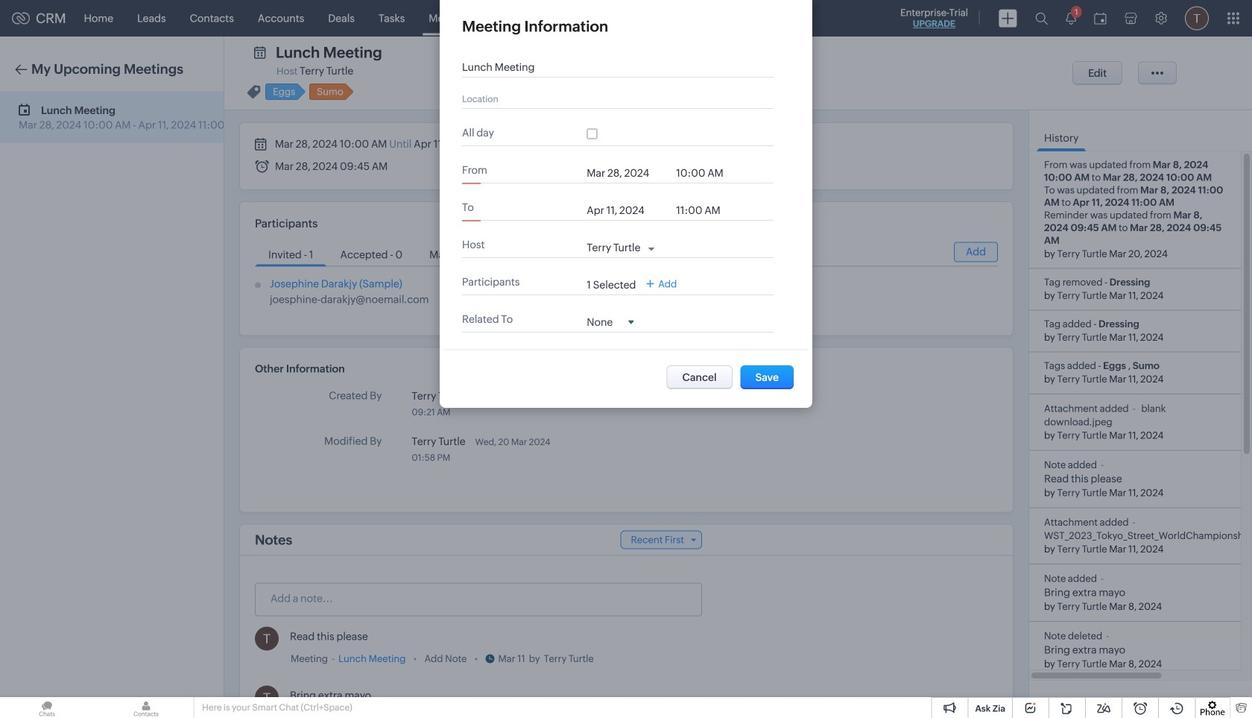 Task type: vqa. For each thing, say whether or not it's contained in the screenshot.
Create a Campaign
no



Task type: describe. For each thing, give the bounding box(es) containing it.
Title text field
[[462, 61, 761, 73]]

signals element
[[1057, 0, 1086, 37]]

calendar image
[[1095, 12, 1107, 24]]

logo image
[[12, 12, 30, 24]]

hh:mm a text field for mmm d, yyyy text box
[[676, 204, 736, 216]]

Location text field
[[462, 92, 761, 104]]

mmm d, yyyy text field
[[587, 167, 669, 179]]



Task type: locate. For each thing, give the bounding box(es) containing it.
search image
[[1036, 12, 1048, 25]]

1 hh:mm a text field from the top
[[676, 167, 736, 179]]

0 vertical spatial hh:mm a text field
[[676, 167, 736, 179]]

chats image
[[0, 697, 94, 718]]

hh:mm a text field for mmm d, yyyy text field
[[676, 167, 736, 179]]

2 hh:mm a text field from the top
[[676, 204, 736, 216]]

None button
[[1073, 61, 1123, 85], [667, 365, 733, 389], [741, 365, 794, 389], [1073, 61, 1123, 85], [667, 365, 733, 389], [741, 365, 794, 389]]

None field
[[587, 315, 634, 328]]

contacts image
[[99, 697, 193, 718]]

1 vertical spatial hh:mm a text field
[[676, 204, 736, 216]]

profile image
[[1186, 6, 1209, 30]]

search element
[[1027, 0, 1057, 37]]

create menu element
[[990, 0, 1027, 36]]

Add a note... field
[[256, 591, 701, 606]]

hh:mm a text field
[[676, 167, 736, 179], [676, 204, 736, 216]]

create menu image
[[999, 9, 1018, 27]]

mmm d, yyyy text field
[[587, 204, 669, 216]]

profile element
[[1177, 0, 1218, 36]]



